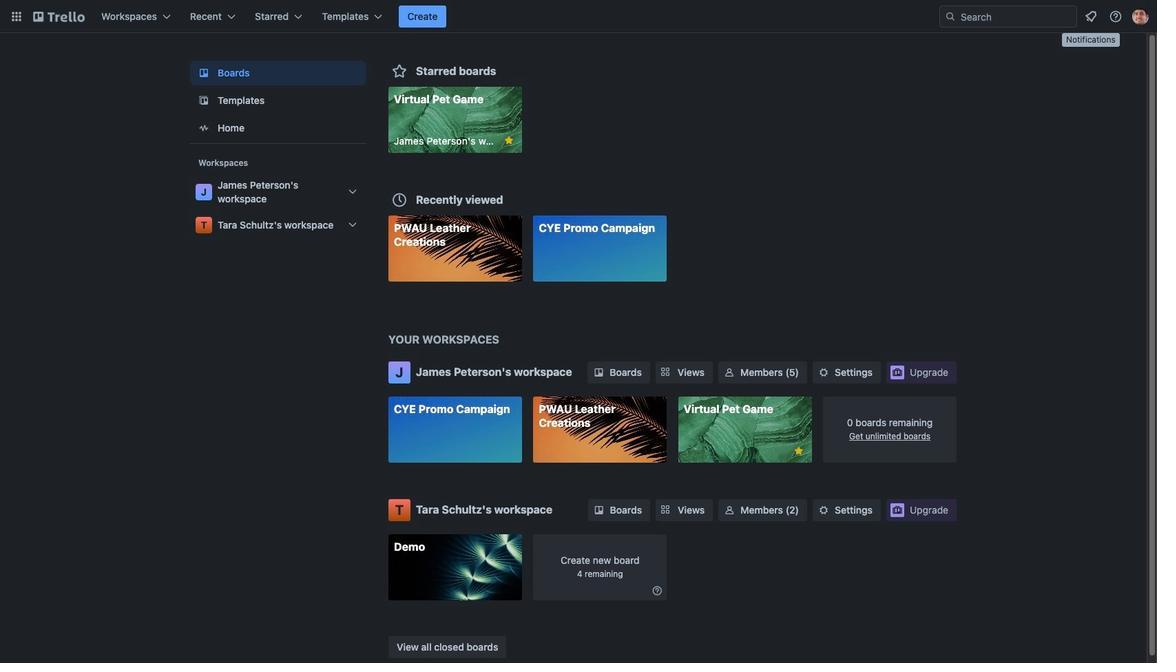 Task type: vqa. For each thing, say whether or not it's contained in the screenshot.
the top sm icon
yes



Task type: locate. For each thing, give the bounding box(es) containing it.
search image
[[946, 11, 957, 22]]

0 vertical spatial sm image
[[817, 366, 831, 380]]

sm image
[[817, 366, 831, 380], [723, 503, 737, 517]]

sm image
[[592, 366, 606, 380], [723, 366, 737, 380], [592, 503, 606, 517], [817, 503, 831, 517], [651, 584, 665, 598]]

home image
[[196, 120, 212, 136]]

1 horizontal spatial sm image
[[817, 366, 831, 380]]

1 vertical spatial sm image
[[723, 503, 737, 517]]

click to unstar this board. it will be removed from your starred list. image
[[503, 134, 515, 147]]

0 notifications image
[[1083, 8, 1100, 25]]

back to home image
[[33, 6, 85, 28]]

0 horizontal spatial sm image
[[723, 503, 737, 517]]

board image
[[196, 65, 212, 81]]

Search field
[[940, 6, 1078, 28]]

primary element
[[0, 0, 1158, 33]]

template board image
[[196, 92, 212, 109]]

tooltip
[[1063, 33, 1120, 47]]



Task type: describe. For each thing, give the bounding box(es) containing it.
open information menu image
[[1110, 10, 1123, 23]]

james peterson (jamespeterson93) image
[[1133, 8, 1149, 25]]



